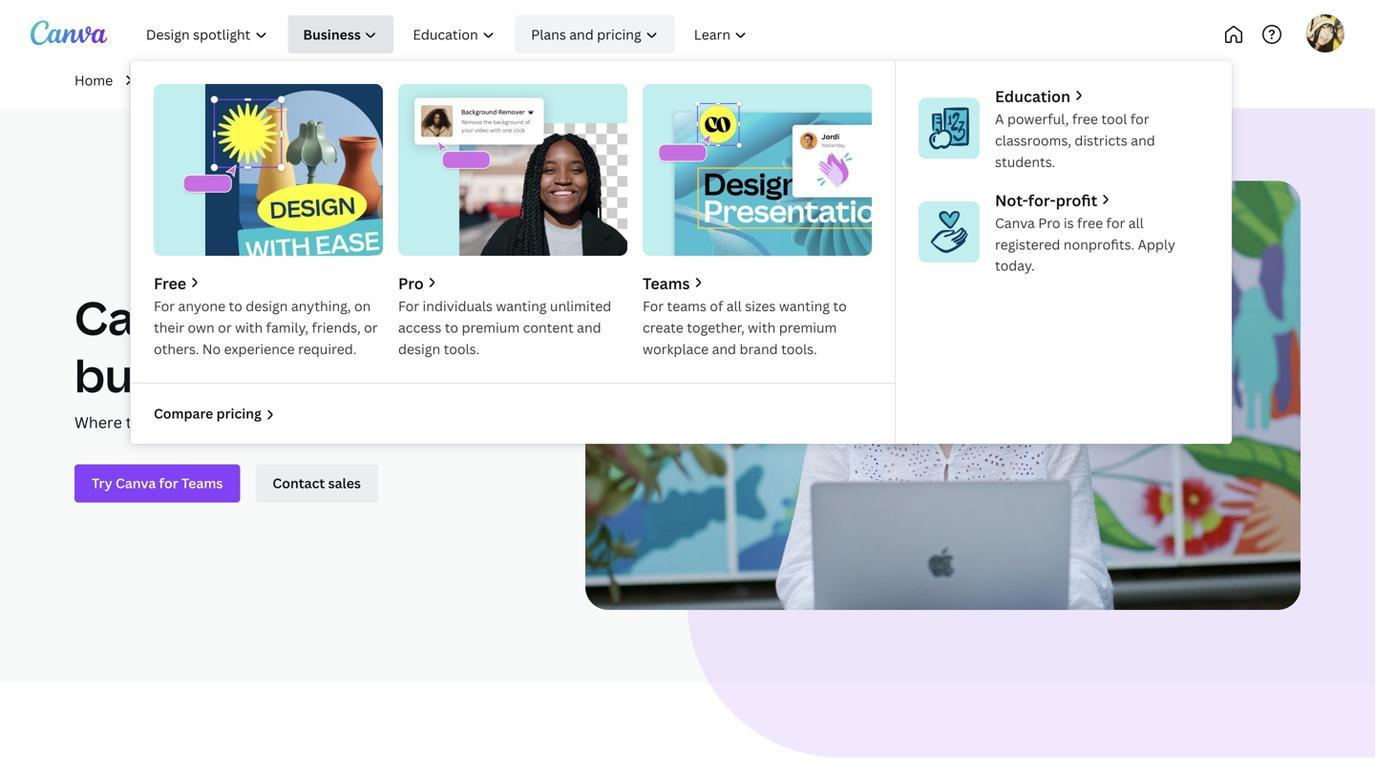 Task type: locate. For each thing, give the bounding box(es) containing it.
their up others.
[[154, 319, 184, 337]]

or
[[218, 319, 232, 337], [364, 319, 378, 337]]

1 vertical spatial their
[[225, 412, 261, 433]]

0 horizontal spatial for
[[154, 297, 175, 315]]

0 vertical spatial pricing
[[597, 25, 642, 43]]

1 wanting from the left
[[496, 297, 547, 315]]

to down individuals
[[445, 319, 459, 337]]

for right "no"
[[226, 286, 298, 349]]

0 horizontal spatial wanting
[[496, 297, 547, 315]]

1 vertical spatial all
[[727, 297, 742, 315]]

1 horizontal spatial to
[[445, 319, 459, 337]]

for for education
[[1131, 110, 1150, 128]]

2 wanting from the left
[[779, 297, 830, 315]]

1 vertical spatial pricing
[[217, 405, 262, 423]]

own
[[188, 319, 215, 337]]

canva pro is free for all registered nonprofits. apply today.
[[996, 214, 1176, 275]]

nonprofits.
[[1064, 235, 1135, 253]]

1 vertical spatial design
[[398, 340, 441, 358]]

pricing inside popup button
[[597, 25, 642, 43]]

0 horizontal spatial to
[[229, 297, 243, 315]]

and right districts
[[1132, 131, 1156, 150]]

with inside for anyone to design anything, on their own or with family, friends, or others. no experience required.
[[235, 319, 263, 337]]

for up nonprofits. at the top right
[[1107, 214, 1126, 232]]

create
[[643, 319, 684, 337], [175, 412, 222, 433]]

1 vertical spatial for
[[1107, 214, 1126, 232]]

and
[[570, 25, 594, 43], [1132, 131, 1156, 150], [577, 319, 602, 337], [712, 340, 737, 358]]

0 vertical spatial their
[[154, 319, 184, 337]]

free up districts
[[1073, 110, 1099, 128]]

with down "sizes"
[[748, 319, 776, 337]]

2 with from the left
[[748, 319, 776, 337]]

teams
[[667, 297, 707, 315], [126, 412, 171, 433]]

design down access
[[398, 340, 441, 358]]

design
[[246, 297, 288, 315], [398, 340, 441, 358]]

on
[[354, 297, 371, 315]]

0 horizontal spatial canva
[[75, 286, 217, 349]]

0 horizontal spatial premium
[[462, 319, 520, 337]]

1 horizontal spatial create
[[643, 319, 684, 337]]

2 premium from the left
[[779, 319, 837, 337]]

work,
[[301, 412, 340, 433]]

1 tools. from the left
[[444, 340, 480, 358]]

teams inside canva for your business where teams create their best work, together.
[[126, 412, 171, 433]]

tools. inside for individuals wanting unlimited access to premium content and design tools.
[[444, 340, 480, 358]]

0 horizontal spatial or
[[218, 319, 232, 337]]

to inside for anyone to design anything, on their own or with family, friends, or others. no experience required.
[[229, 297, 243, 315]]

for inside for individuals wanting unlimited access to premium content and design tools.
[[398, 297, 420, 315]]

1 horizontal spatial for
[[398, 297, 420, 315]]

1 horizontal spatial design
[[398, 340, 441, 358]]

0 horizontal spatial tools.
[[444, 340, 480, 358]]

compare pricing
[[154, 405, 262, 423]]

sizes
[[745, 297, 776, 315]]

0 vertical spatial canva
[[996, 214, 1036, 232]]

workplace
[[643, 340, 709, 358]]

or down on
[[364, 319, 378, 337]]

for for pro
[[398, 297, 420, 315]]

1 horizontal spatial with
[[748, 319, 776, 337]]

design inside for individuals wanting unlimited access to premium content and design tools.
[[398, 340, 441, 358]]

0 vertical spatial teams
[[667, 297, 707, 315]]

1 horizontal spatial pro
[[1039, 214, 1061, 232]]

2 tools. from the left
[[782, 340, 817, 358]]

and down together, on the top of the page
[[712, 340, 737, 358]]

and inside the a powerful, free tool for classrooms, districts and students.
[[1132, 131, 1156, 150]]

plans and pricing button
[[515, 15, 675, 54]]

pricing inside 'menu'
[[217, 405, 262, 423]]

all right of
[[727, 297, 742, 315]]

1 horizontal spatial tools.
[[782, 340, 817, 358]]

powerful,
[[1008, 110, 1070, 128]]

with up experience on the top left
[[235, 319, 263, 337]]

for inside canva pro is free for all registered nonprofits. apply today.
[[1107, 214, 1126, 232]]

2 horizontal spatial to
[[834, 297, 847, 315]]

create down business
[[175, 412, 222, 433]]

your
[[307, 286, 415, 349]]

0 horizontal spatial with
[[235, 319, 263, 337]]

1 horizontal spatial for
[[1107, 214, 1126, 232]]

free inside canva pro is free for all registered nonprofits. apply today.
[[1078, 214, 1104, 232]]

students.
[[996, 153, 1056, 171]]

to right "sizes"
[[834, 297, 847, 315]]

0 horizontal spatial teams
[[126, 412, 171, 433]]

0 horizontal spatial for
[[226, 286, 298, 349]]

family,
[[266, 319, 309, 337]]

for down free at the top left
[[154, 297, 175, 315]]

wanting inside for individuals wanting unlimited access to premium content and design tools.
[[496, 297, 547, 315]]

0 horizontal spatial pricing
[[217, 405, 262, 423]]

registered
[[996, 235, 1061, 253]]

for
[[1131, 110, 1150, 128], [1107, 214, 1126, 232], [226, 286, 298, 349]]

a powerful, free tool for classrooms, districts and students.
[[996, 110, 1156, 171]]

1 with from the left
[[235, 319, 263, 337]]

tools. down individuals
[[444, 340, 480, 358]]

1 horizontal spatial canva
[[996, 214, 1036, 232]]

0 vertical spatial pro
[[1039, 214, 1061, 232]]

3 for from the left
[[643, 297, 664, 315]]

1 horizontal spatial premium
[[779, 319, 837, 337]]

wanting
[[496, 297, 547, 315], [779, 297, 830, 315]]

1 vertical spatial create
[[175, 412, 222, 433]]

pricing
[[597, 25, 642, 43], [217, 405, 262, 423]]

1 horizontal spatial pricing
[[597, 25, 642, 43]]

1 vertical spatial canva
[[75, 286, 217, 349]]

pro
[[1039, 214, 1061, 232], [398, 273, 424, 294]]

or right own
[[218, 319, 232, 337]]

tools.
[[444, 340, 480, 358], [782, 340, 817, 358]]

for
[[154, 297, 175, 315], [398, 297, 420, 315], [643, 297, 664, 315]]

1 horizontal spatial all
[[1129, 214, 1144, 232]]

free
[[1073, 110, 1099, 128], [1078, 214, 1104, 232]]

tools. right brand
[[782, 340, 817, 358]]

free right is
[[1078, 214, 1104, 232]]

brand
[[740, 340, 778, 358]]

their
[[154, 319, 184, 337], [225, 412, 261, 433]]

premium inside for individuals wanting unlimited access to premium content and design tools.
[[462, 319, 520, 337]]

and inside for teams of all sizes wanting to create together, with premium workplace and brand tools.
[[712, 340, 737, 358]]

for right tool
[[1131, 110, 1150, 128]]

for down the teams at the top
[[643, 297, 664, 315]]

plans
[[531, 25, 566, 43]]

all
[[1129, 214, 1144, 232], [727, 297, 742, 315]]

0 horizontal spatial all
[[727, 297, 742, 315]]

required.
[[298, 340, 357, 358]]

0 vertical spatial all
[[1129, 214, 1144, 232]]

teams
[[643, 273, 690, 294]]

with
[[235, 319, 263, 337], [748, 319, 776, 337]]

0 vertical spatial free
[[1073, 110, 1099, 128]]

anyone
[[178, 297, 226, 315]]

1 horizontal spatial their
[[225, 412, 261, 433]]

premium
[[462, 319, 520, 337], [779, 319, 837, 337]]

0 horizontal spatial design
[[246, 297, 288, 315]]

pricing left best
[[217, 405, 262, 423]]

1 horizontal spatial or
[[364, 319, 378, 337]]

1 or from the left
[[218, 319, 232, 337]]

access
[[398, 319, 442, 337]]

1 for from the left
[[154, 297, 175, 315]]

for inside for teams of all sizes wanting to create together, with premium workplace and brand tools.
[[643, 297, 664, 315]]

pro up access
[[398, 273, 424, 294]]

is
[[1064, 214, 1074, 232]]

apply
[[1138, 235, 1176, 253]]

and right plans
[[570, 25, 594, 43]]

canva inside canva pro is free for all registered nonprofits. apply today.
[[996, 214, 1036, 232]]

business
[[75, 343, 271, 406]]

wanting right "sizes"
[[779, 297, 830, 315]]

premium down individuals
[[462, 319, 520, 337]]

2 horizontal spatial for
[[643, 297, 664, 315]]

1 horizontal spatial teams
[[667, 297, 707, 315]]

tools. inside for teams of all sizes wanting to create together, with premium workplace and brand tools.
[[782, 340, 817, 358]]

and inside popup button
[[570, 25, 594, 43]]

canva inside canva for your business where teams create their best work, together.
[[75, 286, 217, 349]]

teams right 'where'
[[126, 412, 171, 433]]

unlimited
[[550, 297, 612, 315]]

to inside for individuals wanting unlimited access to premium content and design tools.
[[445, 319, 459, 337]]

1 premium from the left
[[462, 319, 520, 337]]

pricing right plans
[[597, 25, 642, 43]]

with inside for teams of all sizes wanting to create together, with premium workplace and brand tools.
[[748, 319, 776, 337]]

all up apply
[[1129, 214, 1144, 232]]

0 horizontal spatial their
[[154, 319, 184, 337]]

2 vertical spatial for
[[226, 286, 298, 349]]

their left best
[[225, 412, 261, 433]]

their inside canva for your business where teams create their best work, together.
[[225, 412, 261, 433]]

others.
[[154, 340, 199, 358]]

for inside the a powerful, free tool for classrooms, districts and students.
[[1131, 110, 1150, 128]]

to right anyone
[[229, 297, 243, 315]]

premium right together, on the top of the page
[[779, 319, 837, 337]]

not-
[[996, 190, 1029, 210]]

create up workplace
[[643, 319, 684, 337]]

1 vertical spatial free
[[1078, 214, 1104, 232]]

of
[[710, 297, 724, 315]]

1 horizontal spatial wanting
[[779, 297, 830, 315]]

0 vertical spatial for
[[1131, 110, 1150, 128]]

to
[[229, 297, 243, 315], [834, 297, 847, 315], [445, 319, 459, 337]]

0 vertical spatial create
[[643, 319, 684, 337]]

0 horizontal spatial create
[[175, 412, 222, 433]]

and down the unlimited
[[577, 319, 602, 337]]

all inside for teams of all sizes wanting to create together, with premium workplace and brand tools.
[[727, 297, 742, 315]]

anything,
[[291, 297, 351, 315]]

wanting up content
[[496, 297, 547, 315]]

2 horizontal spatial for
[[1131, 110, 1150, 128]]

0 vertical spatial design
[[246, 297, 288, 315]]

together.
[[344, 412, 410, 433]]

2 for from the left
[[398, 297, 420, 315]]

canva for your business where teams create their best work, together.
[[75, 286, 415, 433]]

friends,
[[312, 319, 361, 337]]

free
[[154, 273, 186, 294]]

canva
[[996, 214, 1036, 232], [75, 286, 217, 349]]

pro left is
[[1039, 214, 1061, 232]]

tool
[[1102, 110, 1128, 128]]

for anyone to design anything, on their own or with family, friends, or others. no experience required.
[[154, 297, 378, 358]]

for up access
[[398, 297, 420, 315]]

1 vertical spatial teams
[[126, 412, 171, 433]]

teams left of
[[667, 297, 707, 315]]

for inside for anyone to design anything, on their own or with family, friends, or others. no experience required.
[[154, 297, 175, 315]]

1 vertical spatial pro
[[398, 273, 424, 294]]

design up family,
[[246, 297, 288, 315]]

not-for-profit
[[996, 190, 1098, 210]]

canva for for
[[75, 286, 217, 349]]

compare pricing link
[[154, 403, 277, 425]]



Task type: describe. For each thing, give the bounding box(es) containing it.
for for not-for-profit
[[1107, 214, 1126, 232]]

free inside the a powerful, free tool for classrooms, districts and students.
[[1073, 110, 1099, 128]]

together,
[[687, 319, 745, 337]]

wanting inside for teams of all sizes wanting to create together, with premium workplace and brand tools.
[[779, 297, 830, 315]]

no
[[202, 340, 221, 358]]

compare
[[154, 405, 213, 423]]

home
[[75, 71, 113, 89]]

pro inside canva pro is free for all registered nonprofits. apply today.
[[1039, 214, 1061, 232]]

solutions
[[144, 71, 204, 89]]

individuals
[[423, 297, 493, 315]]

plans and pricing
[[531, 25, 642, 43]]

design inside for anyone to design anything, on their own or with family, friends, or others. no experience required.
[[246, 297, 288, 315]]

their inside for anyone to design anything, on their own or with family, friends, or others. no experience required.
[[154, 319, 184, 337]]

all inside canva pro is free for all registered nonprofits. apply today.
[[1129, 214, 1144, 232]]

content
[[523, 319, 574, 337]]

home link
[[75, 70, 113, 91]]

for inside canva for your business where teams create their best work, together.
[[226, 286, 298, 349]]

a
[[996, 110, 1005, 128]]

with for free
[[235, 319, 263, 337]]

and inside for individuals wanting unlimited access to premium content and design tools.
[[577, 319, 602, 337]]

districts
[[1075, 131, 1128, 150]]

best
[[264, 412, 297, 433]]

premium inside for teams of all sizes wanting to create together, with premium workplace and brand tools.
[[779, 319, 837, 337]]

for teams of all sizes wanting to create together, with premium workplace and brand tools.
[[643, 297, 847, 358]]

today.
[[996, 257, 1035, 275]]

teams inside for teams of all sizes wanting to create together, with premium workplace and brand tools.
[[667, 297, 707, 315]]

where
[[75, 412, 122, 433]]

experience
[[224, 340, 295, 358]]

0 horizontal spatial pro
[[398, 273, 424, 294]]

education
[[996, 86, 1071, 107]]

profit
[[1056, 190, 1098, 210]]

create inside for teams of all sizes wanting to create together, with premium workplace and brand tools.
[[643, 319, 684, 337]]

with for teams
[[748, 319, 776, 337]]

for for free
[[154, 297, 175, 315]]

canva for pro
[[996, 214, 1036, 232]]

for for teams
[[643, 297, 664, 315]]

top level navigation element
[[130, 15, 1233, 444]]

for individuals wanting unlimited access to premium content and design tools.
[[398, 297, 612, 358]]

to inside for teams of all sizes wanting to create together, with premium workplace and brand tools.
[[834, 297, 847, 315]]

classrooms,
[[996, 131, 1072, 150]]

2 or from the left
[[364, 319, 378, 337]]

plans and pricing menu
[[130, 61, 1233, 444]]

for-
[[1029, 190, 1056, 210]]

create inside canva for your business where teams create their best work, together.
[[175, 412, 222, 433]]



Task type: vqa. For each thing, say whether or not it's contained in the screenshot.
for to the top
yes



